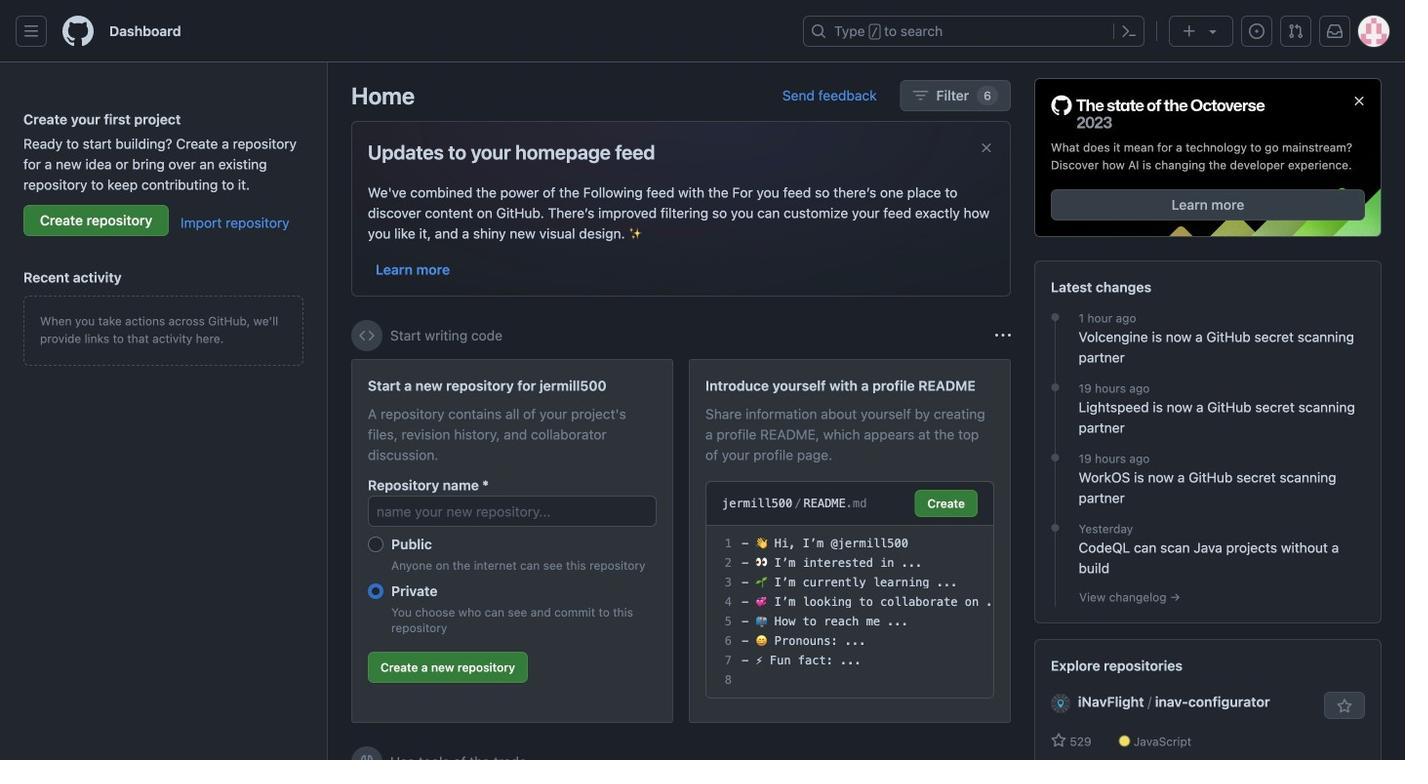 Task type: vqa. For each thing, say whether or not it's contained in the screenshot.
EACH
no



Task type: describe. For each thing, give the bounding box(es) containing it.
explore element
[[1035, 78, 1383, 761]]

start a new repository element
[[351, 359, 674, 723]]

explore repositories navigation
[[1035, 640, 1383, 761]]

2 dot fill image from the top
[[1048, 450, 1064, 466]]

star this repository image
[[1338, 699, 1353, 715]]

close image
[[1352, 93, 1368, 109]]

star image
[[1052, 733, 1067, 749]]

git pull request image
[[1289, 23, 1304, 39]]

issue opened image
[[1250, 23, 1265, 39]]

introduce yourself with a profile readme element
[[689, 359, 1011, 723]]

notifications image
[[1328, 23, 1343, 39]]

plus image
[[1182, 23, 1198, 39]]

triangle down image
[[1206, 23, 1221, 39]]

homepage image
[[62, 16, 94, 47]]

x image
[[979, 140, 995, 156]]



Task type: locate. For each thing, give the bounding box(es) containing it.
name your new repository... text field
[[368, 496, 657, 527]]

why am i seeing this? image
[[996, 328, 1011, 344]]

1 dot fill image from the top
[[1048, 310, 1064, 325]]

1 vertical spatial dot fill image
[[1048, 450, 1064, 466]]

tools image
[[359, 755, 375, 761]]

code image
[[359, 328, 375, 344]]

None radio
[[368, 537, 384, 553], [368, 584, 384, 599], [368, 537, 384, 553], [368, 584, 384, 599]]

3 dot fill image from the top
[[1048, 521, 1064, 536]]

github logo image
[[1052, 95, 1266, 131]]

dot fill image
[[1048, 310, 1064, 325], [1048, 450, 1064, 466], [1048, 521, 1064, 536]]

command palette image
[[1122, 23, 1137, 39]]

filter image
[[913, 88, 929, 103]]

@inavflight profile image
[[1052, 694, 1071, 714]]

dot fill image
[[1048, 380, 1064, 396]]

0 vertical spatial dot fill image
[[1048, 310, 1064, 325]]

none submit inside introduce yourself with a profile readme element
[[915, 490, 978, 517]]

2 vertical spatial dot fill image
[[1048, 521, 1064, 536]]

None submit
[[915, 490, 978, 517]]



